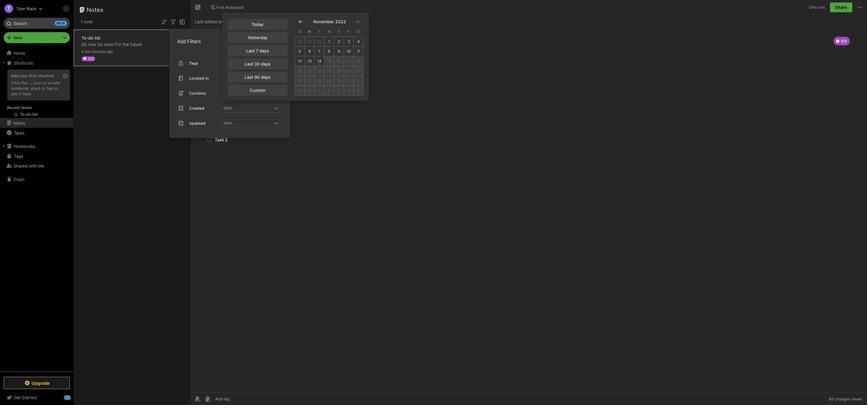 Task type: describe. For each thing, give the bounding box(es) containing it.
1 vertical spatial 2 button
[[354, 76, 364, 86]]

created
[[189, 106, 204, 110]]

icon
[[34, 80, 41, 85]]

0 horizontal spatial 29 button
[[295, 37, 305, 47]]

updated
[[189, 121, 206, 125]]

recent
[[7, 105, 20, 110]]

0/3
[[88, 56, 94, 61]]

31
[[318, 39, 322, 44]]

21
[[318, 69, 322, 73]]

Add filters field
[[170, 18, 177, 26]]

notes inside group
[[21, 105, 32, 110]]

0 horizontal spatial 7 button
[[315, 47, 325, 56]]

add
[[11, 91, 18, 96]]

recent notes
[[7, 105, 32, 110]]

0 vertical spatial 2 button
[[335, 37, 344, 47]]

4 for right the 4 button
[[358, 39, 360, 44]]

2023 inside note window element
[[240, 19, 251, 24]]

shortcut
[[38, 73, 54, 78]]

4 for bottom the 4 button
[[309, 88, 311, 93]]

1 horizontal spatial 2023
[[336, 19, 346, 24]]

tasks
[[13, 130, 25, 135]]

13 button
[[305, 56, 315, 66]]

Help and Learning task checklist field
[[0, 393, 74, 403]]

7 down 23 button on the left top of the page
[[338, 88, 340, 93]]

1 vertical spatial 7 button
[[335, 86, 344, 96]]

0 horizontal spatial 3 button
[[295, 86, 305, 96]]

10
[[347, 49, 351, 54]]

w
[[328, 29, 331, 33]]

soon
[[104, 42, 114, 47]]

changes
[[835, 396, 851, 401]]

13
[[308, 59, 312, 63]]

1 horizontal spatial 29 button
[[325, 76, 335, 86]]

home link
[[0, 48, 74, 58]]

to-do list
[[81, 35, 101, 40]]

shared with me link
[[0, 161, 73, 171]]

1 horizontal spatial tags
[[189, 61, 198, 65]]

5 for the bottommost 5 button
[[319, 88, 321, 93]]

days for last 30 days
[[261, 61, 271, 66]]

new search field
[[8, 18, 67, 29]]

0 vertical spatial 2
[[338, 39, 340, 44]]

last for last 90 days
[[245, 74, 254, 80]]

do
[[88, 35, 94, 40]]

15
[[328, 59, 331, 63]]

new
[[57, 21, 65, 25]]

12
[[298, 59, 302, 63]]

today
[[252, 22, 264, 27]]

only you
[[810, 5, 826, 10]]

expand notebooks image
[[2, 144, 6, 149]]

started
[[22, 395, 37, 400]]

November field
[[312, 18, 334, 25]]

28
[[317, 78, 322, 83]]

it
[[19, 91, 22, 96]]

0 vertical spatial a
[[81, 49, 84, 54]]

27 button
[[305, 76, 315, 86]]

do now do soon for the future
[[81, 42, 142, 47]]

minutes
[[92, 49, 106, 54]]

on inside note window element
[[218, 19, 223, 24]]

click the ...
[[11, 80, 32, 85]]

30 for the bottom 30 button
[[337, 78, 342, 83]]

1 vertical spatial 5 button
[[315, 86, 325, 96]]

26
[[298, 78, 302, 83]]

2 t from the left
[[338, 29, 340, 33]]

15 button
[[325, 56, 335, 66]]

0 vertical spatial 3
[[348, 39, 350, 44]]

shortcuts
[[14, 60, 33, 65]]

16 button
[[335, 56, 344, 66]]

shortcuts button
[[0, 58, 73, 68]]

get
[[14, 395, 21, 400]]

contains
[[189, 91, 206, 95]]

0 horizontal spatial 6 button
[[305, 47, 315, 56]]

last for last 7 days
[[246, 48, 255, 53]]

me
[[38, 163, 44, 168]]

november
[[314, 19, 334, 24]]

8 for the rightmost 8 button
[[348, 88, 350, 93]]

 date picker field for updated
[[223, 119, 286, 128]]

2 do from the left
[[98, 42, 103, 47]]

add tag image
[[204, 395, 212, 403]]

23 button
[[335, 66, 344, 76]]

View options field
[[177, 18, 186, 26]]

all changes saved
[[830, 396, 863, 401]]

few
[[85, 49, 91, 54]]

last edited on nov 14, 2023
[[195, 19, 251, 24]]

1 for the top 1 button
[[329, 39, 330, 44]]

20 button
[[305, 66, 315, 76]]

0 vertical spatial 1 button
[[325, 37, 335, 47]]

notes inside "link"
[[13, 120, 25, 125]]

click to collapse image
[[71, 394, 76, 401]]

days for last 7 days
[[260, 48, 269, 53]]

11
[[357, 49, 361, 54]]

0 vertical spatial 5 button
[[295, 47, 305, 56]]

you
[[819, 5, 826, 10]]

18 button
[[354, 56, 364, 66]]

Note Editor text field
[[190, 29, 868, 392]]

1 do from the left
[[81, 42, 87, 47]]

located
[[189, 76, 205, 80]]

tyler
[[16, 6, 25, 11]]

7 down 31 "button"
[[319, 49, 321, 54]]

14 button
[[315, 56, 325, 66]]

date… for updated
[[224, 121, 235, 125]]

tags button
[[0, 151, 73, 161]]

2 s from the left
[[358, 29, 360, 33]]

now
[[88, 42, 96, 47]]

5 for topmost 5 button
[[299, 49, 301, 54]]

24
[[347, 69, 351, 73]]

6 for right 6 button
[[328, 88, 331, 93]]

add for add filters
[[177, 39, 186, 44]]

custom
[[250, 88, 266, 93]]

1 s from the left
[[299, 29, 301, 33]]

date… for created
[[224, 106, 235, 110]]

22 button
[[325, 66, 335, 76]]

in
[[206, 76, 209, 80]]

get started
[[14, 395, 37, 400]]

home
[[13, 50, 25, 56]]

0 vertical spatial notes
[[87, 6, 104, 13]]

0 vertical spatial the
[[123, 42, 129, 47]]

17 button
[[344, 56, 354, 66]]

upgrade button
[[4, 377, 70, 389]]

26 button
[[295, 76, 305, 86]]

6 for left 6 button
[[309, 49, 311, 54]]

 date picker field for created
[[223, 104, 286, 113]]

...
[[28, 80, 32, 85]]

settings image
[[62, 5, 70, 12]]

to-
[[81, 35, 88, 40]]

a inside icon on a note, notebook, stack or tag to add it here.
[[48, 80, 50, 85]]

Account field
[[0, 2, 43, 15]]

edited
[[205, 19, 217, 24]]

17
[[347, 59, 351, 63]]

yesterday
[[248, 35, 268, 40]]

nov
[[224, 19, 232, 24]]

1 horizontal spatial 6 button
[[325, 86, 335, 96]]

0 horizontal spatial 8 button
[[325, 47, 335, 56]]



Task type: locate. For each thing, give the bounding box(es) containing it.
last for last edited on nov 14, 2023
[[195, 19, 204, 24]]

1 vertical spatial 1 button
[[344, 76, 354, 86]]

1 vertical spatial 1
[[329, 39, 330, 44]]

located in
[[189, 76, 209, 80]]

1 horizontal spatial 29
[[327, 78, 332, 83]]

1 vertical spatial  date picker field
[[223, 119, 286, 128]]

group inside tree
[[0, 68, 73, 120]]

for
[[115, 42, 122, 47]]

last left 90
[[245, 74, 254, 80]]

more actions image
[[857, 4, 864, 11]]

30
[[308, 39, 312, 44], [255, 61, 260, 66], [337, 78, 342, 83]]

1 vertical spatial 4 button
[[305, 86, 315, 96]]

f
[[348, 29, 350, 33]]

1 horizontal spatial 7 button
[[335, 86, 344, 96]]

shared with me
[[13, 163, 44, 168]]

2  date picker field from the top
[[223, 119, 286, 128]]

1 vertical spatial 30 button
[[335, 76, 344, 86]]

20
[[308, 69, 312, 73]]

0 vertical spatial 6
[[309, 49, 311, 54]]

stack
[[31, 86, 41, 91]]

tag
[[47, 86, 53, 91]]

0 horizontal spatial 6
[[309, 49, 311, 54]]

5 up 12 at left top
[[299, 49, 301, 54]]

0 horizontal spatial 5 button
[[295, 47, 305, 56]]

29 right 28 button
[[327, 78, 332, 83]]

30 up 90
[[255, 61, 260, 66]]

here.
[[23, 91, 32, 96]]

1 horizontal spatial 8
[[348, 88, 350, 93]]

add filters
[[177, 39, 201, 44]]

30 left 31
[[308, 39, 312, 44]]

share
[[836, 5, 848, 10]]

1 horizontal spatial add
[[177, 39, 186, 44]]

2 vertical spatial 30
[[337, 78, 342, 83]]

last
[[195, 19, 204, 24], [246, 48, 255, 53], [245, 61, 254, 66], [245, 74, 254, 80]]

4 button
[[354, 37, 364, 47], [305, 86, 315, 96]]

0 vertical spatial 6 button
[[305, 47, 315, 56]]

0 horizontal spatial 29
[[298, 39, 302, 44]]

1 horizontal spatial 1
[[329, 39, 330, 44]]

5 button down 28
[[315, 86, 325, 96]]

days for last 90 days
[[261, 74, 271, 80]]

0 vertical spatial 29 button
[[295, 37, 305, 47]]

clear all button
[[264, 38, 281, 45]]

notes right recent
[[21, 105, 32, 110]]

0 horizontal spatial a
[[48, 80, 50, 85]]

add a reminder image
[[194, 395, 201, 403]]

1 horizontal spatial 8 button
[[344, 86, 354, 96]]

last left edited at the left
[[195, 19, 204, 24]]

0 horizontal spatial 5
[[299, 49, 301, 54]]

first notebook button
[[209, 3, 246, 12]]

t right m
[[318, 29, 321, 33]]

9 button down 25 button
[[354, 86, 364, 96]]

1 horizontal spatial on
[[218, 19, 223, 24]]

0 horizontal spatial 2023
[[240, 19, 251, 24]]

0 horizontal spatial 30 button
[[305, 37, 315, 47]]

8 button up 15
[[325, 47, 335, 56]]

clear
[[264, 39, 275, 44]]

0 vertical spatial on
[[218, 19, 223, 24]]

filters
[[188, 39, 201, 44]]

add for add your first shortcut
[[11, 73, 19, 78]]

30 button left 31
[[305, 37, 315, 47]]

8 down 24 button
[[348, 88, 350, 93]]

27
[[308, 78, 312, 83]]

0 vertical spatial add
[[177, 39, 186, 44]]

 Date picker field
[[223, 104, 286, 113], [223, 119, 286, 128]]

s right f
[[358, 29, 360, 33]]

9 down 25 button
[[358, 88, 360, 93]]

8 up 15
[[328, 49, 331, 54]]

tree containing home
[[0, 48, 74, 371]]

days up last 90 days
[[261, 61, 271, 66]]

t down the 2023 'field'
[[338, 29, 340, 33]]

0 vertical spatial days
[[260, 48, 269, 53]]

1 vertical spatial 30
[[255, 61, 260, 66]]

trash
[[13, 177, 24, 182]]

7 button down 23 button on the left top of the page
[[335, 86, 344, 96]]

0 horizontal spatial do
[[81, 42, 87, 47]]

last up last 30 days
[[246, 48, 255, 53]]

0 vertical spatial 4
[[358, 39, 360, 44]]

notes up tasks
[[13, 120, 25, 125]]

7 button up "14" on the top left
[[315, 47, 325, 56]]

4 up 11
[[358, 39, 360, 44]]

1 horizontal spatial 2 button
[[354, 76, 364, 86]]

notes
[[87, 6, 104, 13], [21, 105, 32, 110], [13, 120, 25, 125]]

0 horizontal spatial the
[[21, 80, 27, 85]]

1 horizontal spatial a
[[81, 49, 84, 54]]

11 button
[[354, 47, 364, 56]]

2 button
[[335, 37, 344, 47], [354, 76, 364, 86]]

note,
[[51, 80, 61, 85]]

Search text field
[[8, 18, 66, 29]]

1 vertical spatial add
[[11, 73, 19, 78]]

1 horizontal spatial 5 button
[[315, 86, 325, 96]]

tooltip
[[148, 4, 181, 16]]

a
[[81, 49, 84, 54], [48, 80, 50, 85]]

1 vertical spatial tags
[[14, 153, 23, 159]]

Add tag field
[[215, 396, 261, 402]]

3 button up 10 on the left
[[344, 37, 354, 47]]

add up click
[[11, 73, 19, 78]]

a up tag
[[48, 80, 50, 85]]

1 horizontal spatial 3 button
[[344, 37, 354, 47]]

7 button
[[315, 47, 325, 56], [335, 86, 344, 96]]

6 button up the 13
[[305, 47, 315, 56]]

3
[[348, 39, 350, 44], [299, 88, 301, 93]]

future
[[130, 42, 142, 47]]

1 vertical spatial notes
[[21, 105, 32, 110]]

1 vertical spatial 5
[[319, 88, 321, 93]]

add inside tree
[[11, 73, 19, 78]]

0 horizontal spatial 4
[[309, 88, 311, 93]]

clear all
[[264, 39, 280, 44]]

2023
[[240, 19, 251, 24], [336, 19, 346, 24]]

all
[[830, 396, 834, 401]]

to
[[54, 86, 58, 91]]

1 left note
[[81, 19, 83, 24]]

4 down "27" button
[[309, 88, 311, 93]]

3 button down 26
[[295, 86, 305, 96]]

1
[[81, 19, 83, 24], [329, 39, 330, 44], [348, 78, 350, 83]]

share button
[[831, 2, 853, 12]]

1 horizontal spatial 4 button
[[354, 37, 364, 47]]

2 down 25 button
[[358, 78, 360, 83]]

on up or
[[42, 80, 47, 85]]

add left 'filters'
[[177, 39, 186, 44]]

7 left click to collapse image
[[66, 396, 68, 400]]

0 horizontal spatial 4 button
[[305, 86, 315, 96]]

a few minutes ago
[[81, 49, 113, 54]]

1 vertical spatial 3
[[299, 88, 301, 93]]

last for last 30 days
[[245, 61, 254, 66]]

0 vertical spatial  date picker field
[[223, 104, 286, 113]]

12 button
[[295, 56, 305, 66]]

last 30 days
[[245, 61, 271, 66]]

do down list at the top
[[98, 42, 103, 47]]

the right for
[[123, 42, 129, 47]]

1 horizontal spatial 4
[[358, 39, 360, 44]]

1 note
[[81, 19, 93, 24]]

1 horizontal spatial s
[[358, 29, 360, 33]]

0 vertical spatial 7 button
[[315, 47, 325, 56]]

Sort options field
[[161, 18, 168, 26]]

0 vertical spatial date…
[[224, 106, 235, 110]]

2 vertical spatial days
[[261, 74, 271, 80]]

1 vertical spatial 4
[[309, 88, 311, 93]]

0 horizontal spatial 2
[[338, 39, 340, 44]]

note
[[84, 19, 93, 24]]

8 button down 24 button
[[344, 86, 354, 96]]

new button
[[4, 32, 70, 43]]

do down 'to-'
[[81, 42, 87, 47]]

the
[[123, 42, 129, 47], [21, 80, 27, 85]]

0 horizontal spatial 8
[[328, 49, 331, 54]]

6 down 22 button
[[328, 88, 331, 93]]

tasks button
[[0, 128, 73, 138]]

date…
[[224, 106, 235, 110], [224, 121, 235, 125]]

6 button
[[305, 47, 315, 56], [325, 86, 335, 96]]

2 vertical spatial notes
[[13, 120, 25, 125]]

a left few
[[81, 49, 84, 54]]

0 vertical spatial 30
[[308, 39, 312, 44]]

1 button right 31
[[325, 37, 335, 47]]

s
[[299, 29, 301, 33], [358, 29, 360, 33]]

notes link
[[0, 118, 73, 128]]

tree
[[0, 48, 74, 371]]

1 button
[[325, 37, 335, 47], [344, 76, 354, 86]]

1 date… from the top
[[224, 106, 235, 110]]

3 down 26 button
[[299, 88, 301, 93]]

6 up the 13
[[309, 49, 311, 54]]

0 horizontal spatial 2 button
[[335, 37, 344, 47]]

1 vertical spatial 29 button
[[325, 76, 335, 86]]

0 horizontal spatial 9 button
[[335, 47, 344, 56]]

1 vertical spatial date…
[[224, 121, 235, 125]]

on
[[218, 19, 223, 24], [42, 80, 47, 85]]

5 button up 12 at left top
[[295, 47, 305, 56]]

1 vertical spatial the
[[21, 80, 27, 85]]

30 button down 23
[[335, 76, 344, 86]]

7 up last 30 days
[[256, 48, 259, 53]]

30 button
[[305, 37, 315, 47], [335, 76, 344, 86]]

days
[[260, 48, 269, 53], [261, 61, 271, 66], [261, 74, 271, 80]]

1 horizontal spatial 3
[[348, 39, 350, 44]]

6 button down 22 button
[[325, 86, 335, 96]]

1 for 1 note
[[81, 19, 83, 24]]

click
[[11, 80, 20, 85]]

on inside icon on a note, notebook, stack or tag to add it here.
[[42, 80, 47, 85]]

1 vertical spatial 2
[[358, 78, 360, 83]]

notebooks
[[14, 144, 35, 149]]

group
[[0, 68, 73, 120]]

1 horizontal spatial 9 button
[[354, 86, 364, 96]]

4 button down the "27"
[[305, 86, 315, 96]]

0 horizontal spatial 9
[[338, 49, 340, 54]]

2
[[338, 39, 340, 44], [358, 78, 360, 83]]

29 button
[[295, 37, 305, 47], [325, 76, 335, 86]]

your
[[20, 73, 28, 78]]

18
[[357, 59, 361, 63]]

29
[[298, 39, 302, 44], [327, 78, 332, 83]]

1 right 31 "button"
[[329, 39, 330, 44]]

on left nov
[[218, 19, 223, 24]]

1 for the bottommost 1 button
[[348, 78, 350, 83]]

1 t from the left
[[318, 29, 321, 33]]

notes up note
[[87, 6, 104, 13]]

30 for top 30 button
[[308, 39, 312, 44]]

90
[[255, 74, 260, 80]]

More actions field
[[857, 2, 864, 12]]

1  date picker field from the top
[[223, 104, 286, 113]]

1 vertical spatial 9
[[358, 88, 360, 93]]

9 for the rightmost 9 button
[[358, 88, 360, 93]]

1 vertical spatial 8
[[348, 88, 350, 93]]

3 up 10 on the left
[[348, 39, 350, 44]]

last down 'last 7 days'
[[245, 61, 254, 66]]

0 vertical spatial 29
[[298, 39, 302, 44]]

25 button
[[354, 66, 364, 76]]

m
[[308, 29, 311, 33]]

tags up shared
[[14, 153, 23, 159]]

2023 field
[[334, 18, 346, 25]]

14,
[[233, 19, 239, 24]]

1 vertical spatial a
[[48, 80, 50, 85]]

9 up 16
[[338, 49, 340, 54]]

group containing add your first shortcut
[[0, 68, 73, 120]]

1 down 24 button
[[348, 78, 350, 83]]

1 vertical spatial 8 button
[[344, 86, 354, 96]]

saved
[[852, 396, 863, 401]]

add filters image
[[170, 18, 177, 26]]

add
[[177, 39, 186, 44], [11, 73, 19, 78]]

0 horizontal spatial 3
[[299, 88, 301, 93]]

0 horizontal spatial on
[[42, 80, 47, 85]]

4
[[358, 39, 360, 44], [309, 88, 311, 93]]

8 for left 8 button
[[328, 49, 331, 54]]

2 button up 16
[[335, 37, 344, 47]]

0 horizontal spatial 30
[[255, 61, 260, 66]]

0 vertical spatial 30 button
[[305, 37, 315, 47]]

4 button up 11
[[354, 37, 364, 47]]

expand note image
[[195, 4, 202, 11]]

all
[[276, 39, 280, 44]]

note window element
[[190, 0, 868, 405]]

1 horizontal spatial 5
[[319, 88, 321, 93]]

add your first shortcut
[[11, 73, 54, 78]]

29 button left 31
[[295, 37, 305, 47]]

the left the ...
[[21, 80, 27, 85]]

first notebook
[[217, 5, 244, 10]]

5
[[299, 49, 301, 54], [319, 88, 321, 93]]

days down clear
[[260, 48, 269, 53]]

1 vertical spatial 29
[[327, 78, 332, 83]]

2023 right november
[[336, 19, 346, 24]]

1 vertical spatial days
[[261, 61, 271, 66]]

s left m
[[299, 29, 301, 33]]

5 down 28 button
[[319, 88, 321, 93]]

23
[[337, 69, 342, 73]]

7 inside help and learning task checklist field
[[66, 396, 68, 400]]

with
[[29, 163, 37, 168]]

days right 90
[[261, 74, 271, 80]]

1 button down 24
[[344, 76, 354, 86]]

0 vertical spatial tags
[[189, 61, 198, 65]]

30 down 23 button on the left top of the page
[[337, 78, 342, 83]]

29 button right 28
[[325, 76, 335, 86]]

9 for 9 button to the left
[[338, 49, 340, 54]]

tags inside button
[[14, 153, 23, 159]]

10 button
[[344, 47, 354, 56]]

9 button left 10 on the left
[[335, 47, 344, 56]]

2 date… from the top
[[224, 121, 235, 125]]

1 horizontal spatial 1 button
[[344, 76, 354, 86]]

1 horizontal spatial do
[[98, 42, 103, 47]]

2 button down 25 at top left
[[354, 76, 364, 86]]

2 right 31 "button"
[[338, 39, 340, 44]]

0 vertical spatial 1
[[81, 19, 83, 24]]

1 horizontal spatial 2
[[358, 78, 360, 83]]

1 vertical spatial 3 button
[[295, 86, 305, 96]]

last inside note window element
[[195, 19, 204, 24]]

2023 right 14,
[[240, 19, 251, 24]]

last 7 days
[[246, 48, 269, 53]]

2 horizontal spatial 1
[[348, 78, 350, 83]]

29 up 12 at left top
[[298, 39, 302, 44]]

november 2023
[[314, 19, 346, 24]]

tags up located
[[189, 61, 198, 65]]

24 button
[[344, 66, 354, 76]]

1 horizontal spatial 30 button
[[335, 76, 344, 86]]

1 vertical spatial 6 button
[[325, 86, 335, 96]]

0 vertical spatial 5
[[299, 49, 301, 54]]

0 horizontal spatial t
[[318, 29, 321, 33]]

1 vertical spatial on
[[42, 80, 47, 85]]



Task type: vqa. For each thing, say whether or not it's contained in the screenshot.
TAB
no



